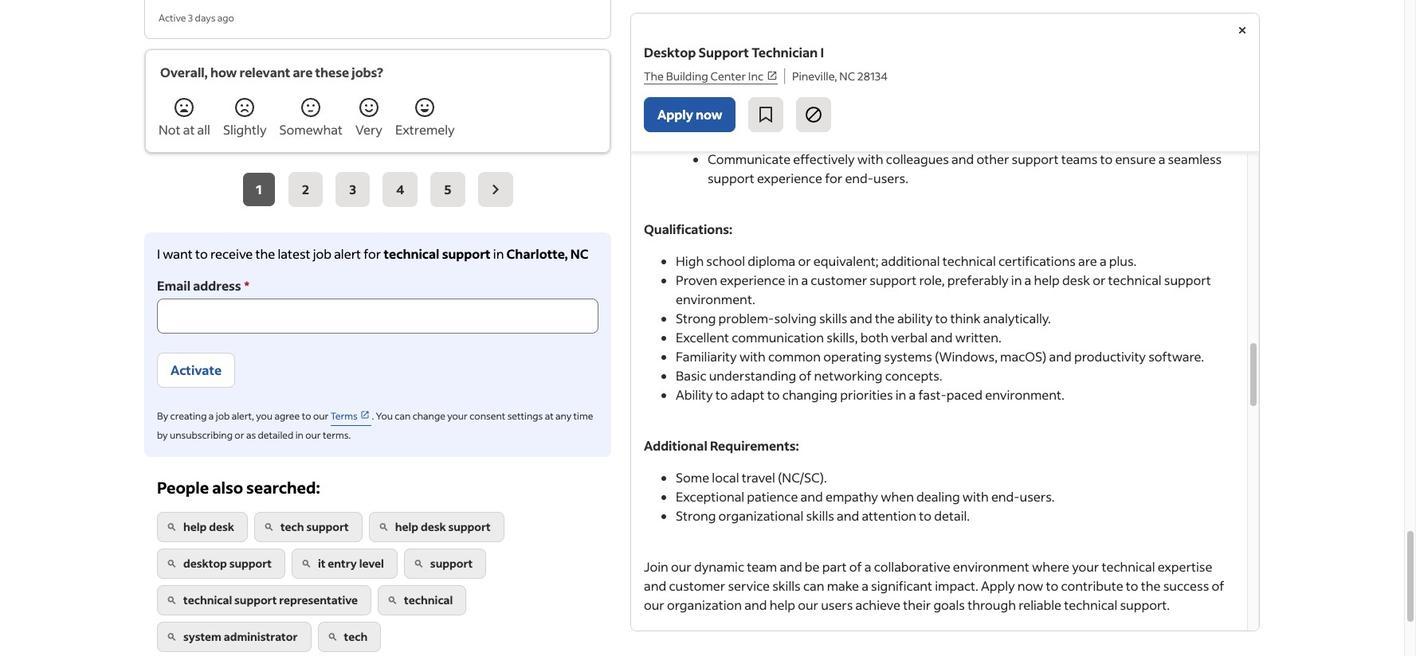 Task type: vqa. For each thing, say whether or not it's contained in the screenshot.
the design in the Under the direction of the design team and Principal, the intern will assist with administrative and design-related duties.
no



Task type: describe. For each thing, give the bounding box(es) containing it.
terms
[[331, 410, 360, 422]]

help desk link
[[157, 512, 248, 543]]

to inside "communicate effectively with colleagues and other support teams to ensure a seamless support experience for end-users."
[[1100, 151, 1113, 168]]

strong inside high school diploma or equivalent; additional technical certifications are a plus. proven experience in a customer support role, preferably in a help desk or technical support environment. strong problem-solving skills and the ability to think analytically. excellent communication skills, both verbal and written. familiarity with common operating systems (windows, macos) and productivity software. basic understanding of networking concepts. ability to adapt to changing priorities in a fast-paced environment.
[[676, 310, 716, 327]]

support list item
[[404, 549, 493, 586]]

1 horizontal spatial 3
[[349, 181, 356, 197]]

3 link
[[336, 172, 370, 207]]

somewhat
[[279, 121, 343, 138]]

communicate effectively with colleagues and other support teams to ensure a seamless support experience for end-users.
[[708, 151, 1222, 187]]

it entry level
[[318, 556, 384, 571]]

2 vertical spatial of
[[1212, 578, 1225, 595]]

exceptional
[[676, 489, 745, 506]]

agree
[[275, 410, 300, 422]]

productivity
[[1074, 349, 1146, 365]]

4 link
[[383, 172, 418, 207]]

customer inside "join our dynamic team and be part of a collaborative environment where your technical expertise and customer service skills can make a significant impact. apply now to contribute to the success of our organization and help our users achieve their goals through reliable technical support."
[[669, 578, 726, 595]]

charlotte,
[[507, 245, 568, 262]]

ago
[[217, 12, 234, 24]]

technical up the preferably
[[943, 253, 996, 270]]

center for second the building center inc link from the bottom
[[711, 69, 746, 84]]

patience
[[747, 489, 798, 506]]

the building center inc for second the building center inc link from the bottom
[[644, 69, 764, 84]]

the for 2nd the building center inc link
[[644, 71, 667, 88]]

when
[[881, 489, 914, 506]]

*
[[244, 277, 249, 294]]

by creating a job alert, you agree to our
[[157, 410, 331, 422]]

technical right alert
[[384, 245, 440, 262]]

support up administrator
[[234, 593, 277, 608]]

very
[[356, 121, 383, 138]]

0 horizontal spatial the
[[255, 245, 275, 262]]

support inside list item
[[229, 556, 272, 571]]

priorities
[[840, 387, 893, 404]]

apply inside "join our dynamic team and be part of a collaborative environment where your technical expertise and customer service skills can make a significant impact. apply now to contribute to the success of our organization and help our users achieve their goals through reliable technical support."
[[981, 578, 1015, 595]]

to right agree
[[302, 410, 311, 422]]

goals
[[934, 597, 965, 614]]

24
[[888, 71, 903, 88]]

now inside "join our dynamic team and be part of a collaborative environment where your technical expertise and customer service skills can make a significant impact. apply now to contribute to the success of our organization and help our users achieve their goals through reliable technical support."
[[1018, 578, 1044, 595]]

join our dynamic team and be part of a collaborative environment where your technical expertise and customer service skills can make a significant impact. apply now to contribute to the success of our organization and help our users achieve their goals through reliable technical support.
[[644, 559, 1225, 614]]

and down (nc/sc). in the right bottom of the page
[[801, 489, 823, 506]]

latest
[[278, 245, 310, 262]]

receive
[[210, 245, 253, 262]]

desk inside high school diploma or equivalent; additional technical certifications are a plus. proven experience in a customer support role, preferably in a help desk or technical support environment. strong problem-solving skills and the ability to think analytically. excellent communication skills, both verbal and written. familiarity with common operating systems (windows, macos) and productivity software. basic understanding of networking concepts. ability to adapt to changing priorities in a fast-paced environment.
[[1063, 272, 1091, 289]]

your inside . you can change your consent settings at any time by unsubscribing or as detailed in our terms.
[[447, 410, 468, 422]]

desktop support link
[[157, 549, 285, 579]]

help desk support link
[[369, 512, 504, 543]]

in down concepts.
[[896, 387, 907, 404]]

0 vertical spatial at
[[183, 121, 195, 138]]

or inside . you can change your consent settings at any time by unsubscribing or as detailed in our terms.
[[235, 430, 244, 442]]

our right the join
[[671, 559, 692, 576]]

teams
[[1061, 151, 1098, 168]]

tech for tech support
[[281, 520, 304, 535]]

technical support representative list item
[[157, 586, 378, 623]]

all
[[197, 121, 210, 138]]

1 horizontal spatial nc
[[698, 95, 716, 112]]

our inside . you can change your consent settings at any time by unsubscribing or as detailed in our terms.
[[306, 430, 321, 442]]

detail.
[[934, 508, 970, 525]]

system administrator
[[183, 630, 298, 645]]

people
[[157, 478, 209, 498]]

not interested image
[[805, 106, 824, 125]]

are inside high school diploma or equivalent; additional technical certifications are a plus. proven experience in a customer support role, preferably in a help desk or technical support environment. strong problem-solving skills and the ability to think analytically. excellent communication skills, both verbal and written. familiarity with common operating systems (windows, macos) and productivity software. basic understanding of networking concepts. ability to adapt to changing priorities in a fast-paced environment.
[[1078, 253, 1097, 270]]

desktop support list item
[[157, 549, 292, 586]]

change
[[413, 410, 446, 422]]

local
[[712, 470, 739, 487]]

active 3 days ago
[[159, 12, 234, 24]]

adapt
[[731, 387, 765, 404]]

users. inside some local travel (nc/sc). exceptional patience and empathy when dealing with end-users. strong organizational skills and attention to detail.
[[1020, 489, 1055, 506]]

to down where
[[1046, 578, 1059, 595]]

communication
[[732, 330, 824, 346]]

our down the join
[[644, 597, 665, 614]]

1 vertical spatial pineville, nc 28134
[[644, 95, 753, 112]]

(nc/sc).
[[778, 470, 827, 487]]

software.
[[1149, 349, 1204, 365]]

requirements:
[[710, 438, 799, 455]]

can inside . you can change your consent settings at any time by unsubscribing or as detailed in our terms.
[[395, 410, 411, 422]]

a down certifications
[[1025, 272, 1032, 289]]

school
[[707, 253, 745, 270]]

2
[[302, 181, 310, 197]]

their
[[903, 597, 931, 614]]

your inside "join our dynamic team and be part of a collaborative environment where your technical expertise and customer service skills can make a significant impact. apply now to contribute to the success of our organization and help our users achieve their goals through reliable technical support."
[[1072, 559, 1099, 576]]

slightly
[[223, 121, 267, 138]]

1
[[256, 181, 262, 197]]

experience inside "communicate effectively with colleagues and other support teams to ensure a seamless support experience for end-users."
[[757, 170, 823, 187]]

skills inside some local travel (nc/sc). exceptional patience and empathy when dealing with end-users. strong organizational skills and attention to detail.
[[806, 508, 834, 525]]

strong inside some local travel (nc/sc). exceptional patience and empathy when dealing with end-users. strong organizational skills and attention to detail.
[[676, 508, 716, 525]]

a inside "communicate effectively with colleagues and other support teams to ensure a seamless support experience for end-users."
[[1159, 151, 1166, 168]]

2 horizontal spatial nc
[[840, 69, 855, 84]]

inc for 2nd the building center inc link
[[763, 71, 781, 88]]

save this job image
[[757, 106, 776, 125]]

paced
[[947, 387, 983, 404]]

a left plus.
[[1100, 253, 1107, 270]]

entry
[[328, 556, 357, 571]]

dealing
[[917, 489, 960, 506]]

with inside high school diploma or equivalent; additional technical certifications are a plus. proven experience in a customer support role, preferably in a help desk or technical support environment. strong problem-solving skills and the ability to think analytically. excellent communication skills, both verbal and written. familiarity with common operating systems (windows, macos) and productivity software. basic understanding of networking concepts. ability to adapt to changing priorities in a fast-paced environment.
[[740, 349, 766, 365]]

activate button
[[157, 353, 235, 388]]

tech support list item
[[254, 512, 369, 549]]

support up software.
[[1164, 272, 1211, 289]]

seamless
[[1168, 151, 1222, 168]]

also
[[212, 478, 243, 498]]

0 horizontal spatial are
[[293, 64, 313, 80]]

the for second the building center inc link from the bottom
[[644, 69, 664, 84]]

1 the building center inc link from the top
[[644, 69, 778, 84]]

2 link
[[288, 172, 323, 207]]

and down think at right top
[[931, 330, 953, 346]]

searched:
[[246, 478, 320, 498]]

.
[[372, 410, 374, 422]]

extremely
[[395, 121, 455, 138]]

skills inside "join our dynamic team and be part of a collaborative environment where your technical expertise and customer service skills can make a significant impact. apply now to contribute to the success of our organization and help our users achieve their goals through reliable technical support."
[[773, 578, 801, 595]]

a right make
[[862, 578, 869, 595]]

support right other
[[1012, 151, 1059, 168]]

preferably
[[948, 272, 1009, 289]]

days
[[195, 12, 216, 24]]

settings
[[507, 410, 543, 422]]

next page image
[[486, 180, 505, 199]]

environment
[[953, 559, 1030, 576]]

center for 2nd the building center inc link
[[720, 71, 761, 88]]

our left terms
[[313, 410, 329, 422]]

to left adapt
[[716, 387, 728, 404]]

technical down plus.
[[1108, 272, 1162, 289]]

5 link
[[431, 172, 465, 207]]

plus.
[[1109, 253, 1137, 270]]

customer inside high school diploma or equivalent; additional technical certifications are a plus. proven experience in a customer support role, preferably in a help desk or technical support environment. strong problem-solving skills and the ability to think analytically. excellent communication skills, both verbal and written. familiarity with common operating systems (windows, macos) and productivity software. basic understanding of networking concepts. ability to adapt to changing priorities in a fast-paced environment.
[[811, 272, 867, 289]]

both
[[861, 330, 889, 346]]

0 horizontal spatial 3
[[188, 12, 193, 24]]

verbal
[[891, 330, 928, 346]]

desktop support
[[183, 556, 272, 571]]

representative
[[279, 593, 358, 608]]

and up both
[[850, 310, 873, 327]]

users. inside "communicate effectively with colleagues and other support teams to ensure a seamless support experience for end-users."
[[874, 170, 909, 187]]

attention
[[862, 508, 917, 525]]

jobs?
[[352, 64, 383, 80]]

empathy
[[826, 489, 878, 506]]

some
[[676, 470, 710, 487]]

to left think at right top
[[935, 310, 948, 327]]

as
[[246, 430, 256, 442]]

to right adapt
[[767, 387, 780, 404]]

high
[[676, 253, 704, 270]]

1 horizontal spatial environment.
[[985, 387, 1065, 404]]

equivalent;
[[814, 253, 879, 270]]

support down additional
[[870, 272, 917, 289]]

it entry level list item
[[292, 549, 404, 586]]

1 horizontal spatial pineville,
[[792, 69, 837, 84]]

some local travel (nc/sc). exceptional patience and empathy when dealing with end-users. strong organizational skills and attention to detail.
[[676, 470, 1055, 525]]

tech support
[[281, 520, 349, 535]]

by
[[157, 430, 168, 442]]

0 vertical spatial 28134
[[858, 69, 888, 84]]

email address *
[[157, 277, 249, 294]]

in down diploma
[[788, 272, 799, 289]]



Task type: locate. For each thing, give the bounding box(es) containing it.
0 horizontal spatial pineville,
[[644, 95, 696, 112]]

help inside high school diploma or equivalent; additional technical certifications are a plus. proven experience in a customer support role, preferably in a help desk or technical support environment. strong problem-solving skills and the ability to think analytically. excellent communication skills, both verbal and written. familiarity with common operating systems (windows, macos) and productivity software. basic understanding of networking concepts. ability to adapt to changing priorities in a fast-paced environment.
[[1034, 272, 1060, 289]]

3
[[188, 12, 193, 24], [349, 181, 356, 197]]

with
[[858, 151, 884, 168], [740, 349, 766, 365], [963, 489, 989, 506]]

at
[[183, 121, 195, 138], [545, 410, 554, 422]]

macos)
[[1000, 349, 1047, 365]]

0 horizontal spatial customer
[[669, 578, 726, 595]]

2 horizontal spatial desk
[[1063, 272, 1091, 289]]

success
[[1164, 578, 1209, 595]]

1 vertical spatial pineville,
[[644, 95, 696, 112]]

0 vertical spatial of
[[799, 368, 812, 385]]

center
[[711, 69, 746, 84], [720, 71, 761, 88]]

1 horizontal spatial or
[[798, 253, 811, 270]]

end- inside some local travel (nc/sc). exceptional patience and empathy when dealing with end-users. strong organizational skills and attention to detail.
[[992, 489, 1020, 506]]

the inside "join our dynamic team and be part of a collaborative environment where your technical expertise and customer service skills can make a significant impact. apply now to contribute to the success of our organization and help our users achieve their goals through reliable technical support."
[[1141, 578, 1161, 595]]

of right part
[[850, 559, 862, 576]]

with right 'effectively'
[[858, 151, 884, 168]]

nc down the support
[[698, 95, 716, 112]]

technical up contribute
[[1102, 559, 1155, 576]]

operating
[[824, 349, 882, 365]]

inc down technician
[[763, 71, 781, 88]]

activate
[[171, 362, 222, 378]]

diploma
[[748, 253, 796, 270]]

0 vertical spatial environment.
[[676, 291, 755, 308]]

2 horizontal spatial or
[[1093, 272, 1106, 289]]

2 vertical spatial with
[[963, 489, 989, 506]]

0 vertical spatial job
[[313, 245, 332, 262]]

0 horizontal spatial job
[[216, 410, 230, 422]]

detailed
[[258, 430, 294, 442]]

pineville, down the desktop on the left top of page
[[644, 95, 696, 112]]

help desk list item
[[157, 512, 254, 549]]

our left terms. at the left
[[306, 430, 321, 442]]

center down desktop support technician i
[[720, 71, 761, 88]]

active
[[159, 12, 186, 24]]

2 vertical spatial or
[[235, 430, 244, 442]]

pineville, down technician
[[792, 69, 837, 84]]

1 horizontal spatial the
[[875, 310, 895, 327]]

0 horizontal spatial or
[[235, 430, 244, 442]]

0 horizontal spatial for
[[364, 245, 381, 262]]

2 strong from the top
[[676, 508, 716, 525]]

inc down desktop support technician i
[[748, 69, 764, 84]]

written.
[[956, 330, 1002, 346]]

2 vertical spatial the
[[1141, 578, 1161, 595]]

ability
[[897, 310, 933, 327]]

a down concepts.
[[909, 387, 916, 404]]

address
[[193, 277, 241, 294]]

3 right '2'
[[349, 181, 356, 197]]

organizational
[[719, 508, 804, 525]]

and down the join
[[644, 578, 667, 595]]

1 horizontal spatial with
[[858, 151, 884, 168]]

familiarity
[[676, 349, 737, 365]]

help inside "join our dynamic team and be part of a collaborative environment where your technical expertise and customer service skills can make a significant impact. apply now to contribute to the success of our organization and help our users achieve their goals through reliable technical support."
[[770, 597, 796, 614]]

tech inside list item
[[344, 630, 368, 645]]

users
[[821, 597, 853, 614]]

0 vertical spatial pineville, nc 28134
[[792, 69, 888, 84]]

of up changing
[[799, 368, 812, 385]]

1 vertical spatial customer
[[669, 578, 726, 595]]

list containing help desk
[[157, 512, 599, 657]]

qualifications:
[[644, 221, 733, 238]]

1 vertical spatial apply
[[981, 578, 1015, 595]]

by
[[157, 410, 168, 422]]

certifications
[[999, 253, 1076, 270]]

desk up 'support' link
[[421, 520, 446, 535]]

and down service
[[745, 597, 767, 614]]

help up 'support' link
[[395, 520, 419, 535]]

environment.
[[676, 291, 755, 308], [985, 387, 1065, 404]]

1 the building center inc from the top
[[644, 69, 764, 84]]

desk for help desk
[[209, 520, 234, 535]]

for inside "communicate effectively with colleagues and other support teams to ensure a seamless support experience for end-users."
[[825, 170, 843, 187]]

skills inside high school diploma or equivalent; additional technical certifications are a plus. proven experience in a customer support role, preferably in a help desk or technical support environment. strong problem-solving skills and the ability to think analytically. excellent communication skills, both verbal and written. familiarity with common operating systems (windows, macos) and productivity software. basic understanding of networking concepts. ability to adapt to changing priorities in a fast-paced environment.
[[819, 310, 848, 327]]

tech support link
[[254, 512, 362, 543]]

system administrator list item
[[157, 623, 318, 657]]

list
[[157, 512, 599, 657]]

0 vertical spatial for
[[825, 170, 843, 187]]

the inside high school diploma or equivalent; additional technical certifications are a plus. proven experience in a customer support role, preferably in a help desk or technical support environment. strong problem-solving skills and the ability to think analytically. excellent communication skills, both verbal and written. familiarity with common operating systems (windows, macos) and productivity software. basic understanding of networking concepts. ability to adapt to changing priorities in a fast-paced environment.
[[875, 310, 895, 327]]

support up 'support' link
[[448, 520, 491, 535]]

inc
[[748, 69, 764, 84], [763, 71, 781, 88]]

think
[[951, 310, 981, 327]]

experience down 'effectively'
[[757, 170, 823, 187]]

experience inside high school diploma or equivalent; additional technical certifications are a plus. proven experience in a customer support role, preferably in a help desk or technical support environment. strong problem-solving skills and the ability to think analytically. excellent communication skills, both verbal and written. familiarity with common operating systems (windows, macos) and productivity software. basic understanding of networking concepts. ability to adapt to changing priorities in a fast-paced environment.
[[720, 272, 786, 289]]

or left as
[[235, 430, 244, 442]]

apply
[[658, 106, 693, 123], [981, 578, 1015, 595]]

to
[[1100, 151, 1113, 168], [195, 245, 208, 262], [935, 310, 948, 327], [716, 387, 728, 404], [767, 387, 780, 404], [302, 410, 311, 422], [919, 508, 932, 525], [1046, 578, 1059, 595], [1126, 578, 1139, 595]]

0 horizontal spatial i
[[157, 245, 160, 262]]

0 horizontal spatial at
[[183, 121, 195, 138]]

0 horizontal spatial environment.
[[676, 291, 755, 308]]

0 vertical spatial nc
[[840, 69, 855, 84]]

2 horizontal spatial of
[[1212, 578, 1225, 595]]

of inside high school diploma or equivalent; additional technical certifications are a plus. proven experience in a customer support role, preferably in a help desk or technical support environment. strong problem-solving skills and the ability to think analytically. excellent communication skills, both verbal and written. familiarity with common operating systems (windows, macos) and productivity software. basic understanding of networking concepts. ability to adapt to changing priorities in a fast-paced environment.
[[799, 368, 812, 385]]

to up support.
[[1126, 578, 1139, 595]]

24 reviews
[[888, 71, 950, 88]]

travel
[[742, 470, 775, 487]]

want
[[163, 245, 193, 262]]

nc right charlotte,
[[571, 245, 589, 262]]

help desk support list item
[[369, 512, 511, 549]]

0 vertical spatial the
[[255, 245, 275, 262]]

experience down diploma
[[720, 272, 786, 289]]

environment. down macos)
[[985, 387, 1065, 404]]

now inside button
[[696, 106, 723, 123]]

1 vertical spatial nc
[[698, 95, 716, 112]]

28134 left reviews
[[858, 69, 888, 84]]

are
[[293, 64, 313, 80], [1078, 253, 1097, 270]]

1 horizontal spatial i
[[821, 44, 824, 61]]

1 vertical spatial can
[[803, 578, 825, 595]]

networking
[[814, 368, 883, 385]]

at left the any
[[545, 410, 554, 422]]

1 vertical spatial at
[[545, 410, 554, 422]]

the
[[255, 245, 275, 262], [875, 310, 895, 327], [1141, 578, 1161, 595]]

technical list item
[[378, 586, 473, 623]]

now up reliable
[[1018, 578, 1044, 595]]

0 vertical spatial apply
[[658, 106, 693, 123]]

i left want
[[157, 245, 160, 262]]

2 the from the top
[[644, 71, 667, 88]]

for
[[825, 170, 843, 187], [364, 245, 381, 262]]

1 vertical spatial your
[[1072, 559, 1099, 576]]

3.5 out of 5 stars image
[[809, 70, 881, 89]]

significant
[[871, 578, 933, 595]]

0 horizontal spatial can
[[395, 410, 411, 422]]

end- right dealing
[[992, 489, 1020, 506]]

it
[[318, 556, 326, 571]]

a right part
[[865, 559, 872, 576]]

at inside . you can change your consent settings at any time by unsubscribing or as detailed in our terms.
[[545, 410, 554, 422]]

end- down 'effectively'
[[845, 170, 874, 187]]

alert,
[[232, 410, 254, 422]]

0 horizontal spatial pineville, nc 28134
[[644, 95, 753, 112]]

apply inside button
[[658, 106, 693, 123]]

0 horizontal spatial now
[[696, 106, 723, 123]]

apply down the desktop on the left top of page
[[658, 106, 693, 123]]

2 horizontal spatial with
[[963, 489, 989, 506]]

nc
[[840, 69, 855, 84], [698, 95, 716, 112], [571, 245, 589, 262]]

0 vertical spatial with
[[858, 151, 884, 168]]

apply up through
[[981, 578, 1015, 595]]

with up detail.
[[963, 489, 989, 506]]

5
[[444, 181, 452, 197]]

0 vertical spatial now
[[696, 106, 723, 123]]

0 horizontal spatial with
[[740, 349, 766, 365]]

close job details image
[[1233, 21, 1252, 40]]

1 vertical spatial or
[[1093, 272, 1106, 289]]

and down empathy
[[837, 508, 859, 525]]

to right teams
[[1100, 151, 1113, 168]]

desktop
[[644, 44, 696, 61]]

1 vertical spatial end-
[[992, 489, 1020, 506]]

now left save this job icon
[[696, 106, 723, 123]]

colleagues
[[886, 151, 949, 168]]

skills up skills,
[[819, 310, 848, 327]]

ensure
[[1115, 151, 1156, 168]]

support
[[699, 44, 749, 61]]

desk for help desk support
[[421, 520, 446, 535]]

for right alert
[[364, 245, 381, 262]]

1 horizontal spatial apply
[[981, 578, 1015, 595]]

1 vertical spatial of
[[850, 559, 862, 576]]

overall,
[[160, 64, 208, 80]]

help inside "help desk support" link
[[395, 520, 419, 535]]

in
[[493, 245, 504, 262], [788, 272, 799, 289], [1011, 272, 1022, 289], [896, 387, 907, 404], [295, 430, 304, 442]]

0 horizontal spatial nc
[[571, 245, 589, 262]]

0 vertical spatial are
[[293, 64, 313, 80]]

1 horizontal spatial your
[[1072, 559, 1099, 576]]

terms.
[[323, 430, 351, 442]]

additional
[[644, 438, 708, 455]]

help down service
[[770, 597, 796, 614]]

to inside some local travel (nc/sc). exceptional patience and empathy when dealing with end-users. strong organizational skills and attention to detail.
[[919, 508, 932, 525]]

0 horizontal spatial apply
[[658, 106, 693, 123]]

support link
[[404, 549, 486, 579]]

1 vertical spatial 3
[[349, 181, 356, 197]]

1 vertical spatial job
[[216, 410, 230, 422]]

job left alert
[[313, 245, 332, 262]]

can inside "join our dynamic team and be part of a collaborative environment where your technical expertise and customer service skills can make a significant impact. apply now to contribute to the success of our organization and help our users achieve their goals through reliable technical support."
[[803, 578, 825, 595]]

and inside "communicate effectively with colleagues and other support teams to ensure a seamless support experience for end-users."
[[952, 151, 974, 168]]

1 horizontal spatial pineville, nc 28134
[[792, 69, 888, 84]]

. you can change your consent settings at any time by unsubscribing or as detailed in our terms.
[[157, 410, 593, 442]]

4
[[396, 181, 404, 197]]

1 the from the top
[[644, 69, 664, 84]]

24 reviews link
[[888, 71, 966, 88]]

a up unsubscribing
[[209, 410, 214, 422]]

1 strong from the top
[[676, 310, 716, 327]]

job left the alert,
[[216, 410, 230, 422]]

None email field
[[157, 299, 599, 334]]

1 horizontal spatial job
[[313, 245, 332, 262]]

2 the building center inc link from the top
[[644, 70, 797, 89]]

0 vertical spatial or
[[798, 253, 811, 270]]

skills down empathy
[[806, 508, 834, 525]]

1 vertical spatial environment.
[[985, 387, 1065, 404]]

users.
[[874, 170, 909, 187], [1020, 489, 1055, 506]]

basic
[[676, 368, 707, 385]]

terms link
[[331, 407, 372, 426]]

customer up organization
[[669, 578, 726, 595]]

0 vertical spatial end-
[[845, 170, 874, 187]]

i up 3.5 out of 5 stars image
[[821, 44, 824, 61]]

0 vertical spatial users.
[[874, 170, 909, 187]]

0 horizontal spatial tech
[[281, 520, 304, 535]]

1 horizontal spatial tech
[[344, 630, 368, 645]]

customer down equivalent;
[[811, 272, 867, 289]]

or right diploma
[[798, 253, 811, 270]]

you
[[376, 410, 393, 422]]

join
[[644, 559, 669, 576]]

in down agree
[[295, 430, 304, 442]]

technical support representative link
[[157, 586, 372, 616]]

make
[[827, 578, 859, 595]]

a up solving
[[801, 272, 808, 289]]

with up understanding
[[740, 349, 766, 365]]

any
[[556, 410, 572, 422]]

additional
[[881, 253, 940, 270]]

desk down certifications
[[1063, 272, 1091, 289]]

in inside . you can change your consent settings at any time by unsubscribing or as detailed in our terms.
[[295, 430, 304, 442]]

1 vertical spatial strong
[[676, 508, 716, 525]]

concepts.
[[885, 368, 943, 385]]

tech for tech
[[344, 630, 368, 645]]

0 vertical spatial experience
[[757, 170, 823, 187]]

help up desktop
[[183, 520, 207, 535]]

solving
[[774, 310, 817, 327]]

achieve
[[856, 597, 901, 614]]

0 vertical spatial i
[[821, 44, 824, 61]]

support down help desk support list item
[[430, 556, 473, 571]]

support down communicate
[[708, 170, 755, 187]]

the building center inc for 2nd the building center inc link
[[644, 71, 781, 88]]

1 horizontal spatial users.
[[1020, 489, 1055, 506]]

i
[[821, 44, 824, 61], [157, 245, 160, 262]]

in down certifications
[[1011, 272, 1022, 289]]

with inside some local travel (nc/sc). exceptional patience and empathy when dealing with end-users. strong organizational skills and attention to detail.
[[963, 489, 989, 506]]

help
[[1034, 272, 1060, 289], [183, 520, 207, 535], [395, 520, 419, 535], [770, 597, 796, 614]]

3 left days
[[188, 12, 193, 24]]

strong up excellent
[[676, 310, 716, 327]]

or
[[798, 253, 811, 270], [1093, 272, 1106, 289], [235, 430, 244, 442]]

it entry level link
[[292, 549, 398, 579]]

now
[[696, 106, 723, 123], [1018, 578, 1044, 595]]

your
[[447, 410, 468, 422], [1072, 559, 1099, 576]]

1 vertical spatial with
[[740, 349, 766, 365]]

pineville, nc 28134 up not interested image at the top of page
[[792, 69, 888, 84]]

to right want
[[195, 245, 208, 262]]

1 vertical spatial now
[[1018, 578, 1044, 595]]

and right macos)
[[1049, 349, 1072, 365]]

email
[[157, 277, 191, 294]]

of right success
[[1212, 578, 1225, 595]]

support inside list item
[[430, 556, 473, 571]]

1 vertical spatial tech
[[344, 630, 368, 645]]

0 vertical spatial strong
[[676, 310, 716, 327]]

can down be
[[803, 578, 825, 595]]

2 the building center inc from the top
[[644, 71, 781, 88]]

and left be
[[780, 559, 802, 576]]

2 vertical spatial nc
[[571, 245, 589, 262]]

fast-
[[919, 387, 947, 404]]

pineville, nc 28134 down the support
[[644, 95, 753, 112]]

tech down representative
[[344, 630, 368, 645]]

1 vertical spatial i
[[157, 245, 160, 262]]

tech
[[281, 520, 304, 535], [344, 630, 368, 645]]

systems
[[884, 349, 933, 365]]

tech list item
[[318, 623, 388, 657]]

i want to receive the latest job alert for technical support in charlotte, nc
[[157, 245, 589, 262]]

technical down contribute
[[1064, 597, 1118, 614]]

support up the it
[[306, 520, 349, 535]]

system administrator link
[[157, 623, 311, 653]]

28134 left save this job icon
[[719, 95, 753, 112]]

support down the 5 link
[[442, 245, 491, 262]]

end- inside "communicate effectively with colleagues and other support teams to ensure a seamless support experience for end-users."
[[845, 170, 874, 187]]

where
[[1032, 559, 1070, 576]]

nc left "24"
[[840, 69, 855, 84]]

the building center inc
[[644, 69, 764, 84], [644, 71, 781, 88]]

tech inside list item
[[281, 520, 304, 535]]

1 horizontal spatial desk
[[421, 520, 446, 535]]

1 horizontal spatial are
[[1078, 253, 1097, 270]]

our left users
[[798, 597, 819, 614]]

2 vertical spatial skills
[[773, 578, 801, 595]]

users. up where
[[1020, 489, 1055, 506]]

reviews
[[905, 71, 950, 88]]

tech down searched:
[[281, 520, 304, 535]]

1 vertical spatial for
[[364, 245, 381, 262]]

technical down support list item at the bottom left of the page
[[404, 593, 453, 608]]

technical down desktop
[[183, 593, 232, 608]]

help desk support
[[395, 520, 491, 535]]

0 vertical spatial tech
[[281, 520, 304, 535]]

technician
[[752, 44, 818, 61]]

0 vertical spatial 3
[[188, 12, 193, 24]]

help inside help desk link
[[183, 520, 207, 535]]

0 vertical spatial customer
[[811, 272, 867, 289]]

0 horizontal spatial 28134
[[719, 95, 753, 112]]

service
[[728, 578, 770, 595]]

help desk
[[183, 520, 234, 535]]

1 horizontal spatial for
[[825, 170, 843, 187]]

with inside "communicate effectively with colleagues and other support teams to ensure a seamless support experience for end-users."
[[858, 151, 884, 168]]

in left charlotte,
[[493, 245, 504, 262]]

1 horizontal spatial can
[[803, 578, 825, 595]]

0 horizontal spatial of
[[799, 368, 812, 385]]

0 horizontal spatial desk
[[209, 520, 234, 535]]

1 horizontal spatial of
[[850, 559, 862, 576]]

1 vertical spatial skills
[[806, 508, 834, 525]]

help down certifications
[[1034, 272, 1060, 289]]

a right ensure in the right top of the page
[[1159, 151, 1166, 168]]

these
[[315, 64, 349, 80]]

0 vertical spatial skills
[[819, 310, 848, 327]]

1 vertical spatial users.
[[1020, 489, 1055, 506]]

effectively
[[793, 151, 855, 168]]

1 horizontal spatial at
[[545, 410, 554, 422]]

ability
[[676, 387, 713, 404]]

1 horizontal spatial now
[[1018, 578, 1044, 595]]

or up the productivity
[[1093, 272, 1106, 289]]

1 vertical spatial 28134
[[719, 95, 753, 112]]

0 vertical spatial can
[[395, 410, 411, 422]]

environment. down proven
[[676, 291, 755, 308]]

inc for second the building center inc link from the bottom
[[748, 69, 764, 84]]

1 horizontal spatial end-
[[992, 489, 1020, 506]]

your right change
[[447, 410, 468, 422]]



